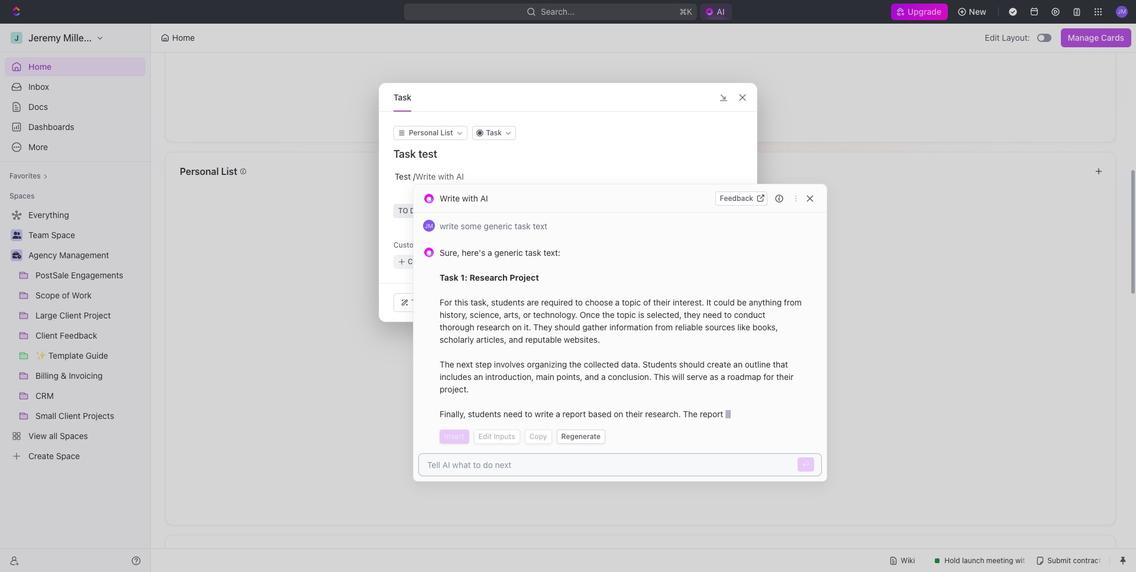Task type: vqa. For each thing, say whether or not it's contained in the screenshot.
Dropdown menu image
no



Task type: describe. For each thing, give the bounding box(es) containing it.
a inside for this task, students are required to choose a topic of their interest. it could be anything from history, science, arts, or technology. once the topic is selected, they need to conduct thorough research on it. they should gather information from reliable sources like books, scholarly articles, and reputable websites.
[[615, 298, 620, 308]]

sure,
[[440, 248, 460, 258]]

inputs
[[494, 433, 515, 441]]

1 vertical spatial write
[[535, 409, 553, 419]]

students inside for this task, students are required to choose a topic of their interest. it could be anything from history, science, arts, or technology. once the topic is selected, they need to conduct thorough research on it. they should gather information from reliable sources like books, scholarly articles, and reputable websites.
[[491, 298, 525, 308]]

copy
[[529, 433, 547, 441]]

finally, students need to write a report based on their research. the report
[[440, 409, 723, 419]]

of
[[643, 298, 651, 308]]

0 vertical spatial generic
[[484, 221, 512, 231]]

for
[[440, 298, 452, 308]]

edit for edit layout:
[[985, 33, 1000, 43]]

assigned
[[180, 550, 221, 560]]

0 horizontal spatial from
[[655, 322, 673, 333]]

arts,
[[504, 310, 521, 320]]

to up once
[[575, 298, 583, 308]]

1 vertical spatial task
[[525, 248, 541, 258]]

points,
[[557, 372, 582, 382]]

docs
[[28, 102, 48, 112]]

docs link
[[5, 98, 146, 117]]

will
[[672, 372, 684, 382]]

create for create task
[[676, 298, 702, 308]]

edit inputs
[[478, 433, 515, 441]]

create a task button
[[610, 371, 671, 385]]

1 horizontal spatial from
[[784, 298, 802, 308]]

finally,
[[440, 409, 466, 419]]

sources
[[705, 322, 735, 333]]

history,
[[440, 310, 468, 320]]

create task button
[[668, 293, 729, 312]]

personal list
[[180, 166, 237, 177]]

task for task
[[393, 92, 411, 102]]

create task
[[676, 298, 722, 308]]

1 vertical spatial students
[[468, 409, 501, 419]]

involves
[[494, 360, 525, 370]]

custom fields
[[393, 241, 442, 250]]

articles,
[[476, 335, 507, 345]]

could
[[714, 298, 735, 308]]

by
[[603, 352, 611, 361]]

⏎
[[802, 460, 809, 469]]

Task Name text field
[[393, 147, 745, 162]]

0 vertical spatial task
[[515, 221, 531, 231]]

text:
[[543, 248, 560, 258]]

0 vertical spatial home
[[172, 33, 195, 43]]

or
[[523, 310, 531, 320]]

thorough
[[440, 322, 474, 333]]

they
[[684, 310, 701, 320]]

cards
[[1101, 33, 1124, 43]]

/
[[413, 172, 416, 182]]

manage cards button
[[1061, 28, 1131, 47]]

scholarly
[[440, 335, 474, 345]]

their inside for this task, students are required to choose a topic of their interest. it could be anything from history, science, arts, or technology. once the topic is selected, they need to conduct thorough research on it. they should gather information from reliable sources like books, scholarly articles, and reputable websites.
[[653, 298, 671, 308]]

that
[[773, 360, 788, 370]]

a inside button
[[646, 373, 650, 382]]

the next step involves organizing the collected data. students should create an outline that includes an introduction, main points, and a conclusion. this will serve as a roadmap for their project.
[[440, 360, 796, 395]]

learn
[[640, 352, 659, 361]]

regenerate button
[[557, 430, 605, 444]]

edit inputs button
[[474, 430, 520, 444]]

be
[[737, 298, 747, 308]]

new
[[969, 7, 986, 17]]

favorites button
[[5, 169, 53, 183]]

for this task, students are required to choose a topic of their interest. it could be anything from history, science, arts, or technology. once the topic is selected, they need to conduct thorough research on it. they should gather information from reliable sources like books, scholarly articles, and reputable websites.
[[440, 298, 804, 345]]

should inside for this task, students are required to choose a topic of their interest. it could be anything from history, science, arts, or technology. once the topic is selected, they need to conduct thorough research on it. they should gather information from reliable sources like books, scholarly articles, and reputable websites.
[[555, 322, 580, 333]]

feedback button
[[715, 191, 767, 206]]

1:
[[461, 273, 468, 283]]

1 vertical spatial write
[[440, 193, 460, 203]]

research
[[477, 322, 510, 333]]

the inside the next step involves organizing the collected data. students should create an outline that includes an introduction, main points, and a conclusion. this will serve as a roadmap for their project.
[[440, 360, 454, 370]]

tasks.
[[633, 343, 652, 351]]

should inside the next step involves organizing the collected data. students should create an outline that includes an introduction, main points, and a conclusion. this will serve as a roadmap for their project.
[[679, 360, 705, 370]]

roadmap
[[727, 372, 761, 382]]

organizing
[[527, 360, 567, 370]]

need inside for this task, students are required to choose a topic of their interest. it could be anything from history, science, arts, or technology. once the topic is selected, they need to conduct thorough research on it. they should gather information from reliable sources like books, scholarly articles, and reputable websites.
[[703, 310, 722, 320]]

create
[[707, 360, 731, 370]]

insert button
[[440, 430, 469, 444]]

custom
[[393, 241, 420, 250]]

technology.
[[533, 310, 577, 320]]

serve
[[687, 372, 707, 382]]

is inside for this task, students are required to choose a topic of their interest. it could be anything from history, science, arts, or technology. once the topic is selected, they need to conduct thorough research on it. they should gather information from reliable sources like books, scholarly articles, and reputable websites.
[[638, 310, 644, 320]]

inbox
[[28, 82, 49, 92]]

it.
[[524, 322, 531, 333]]

the inside for this task, students are required to choose a topic of their interest. it could be anything from history, science, arts, or technology. once the topic is selected, they need to conduct thorough research on it. they should gather information from reliable sources like books, scholarly articles, and reputable websites.
[[602, 310, 615, 320]]

dialog containing task
[[379, 83, 757, 322]]

outline
[[745, 360, 771, 370]]

layout:
[[1002, 33, 1030, 43]]

are inside personal list is a home for your tasks. tasks created here are private by default.
[[720, 343, 730, 351]]

project
[[510, 273, 539, 283]]

once
[[580, 310, 600, 320]]

main
[[536, 372, 554, 382]]

1 horizontal spatial ai
[[480, 193, 488, 203]]

personal for personal list is a home for your tasks. tasks created here are private by default.
[[526, 343, 555, 351]]

search...
[[541, 7, 575, 17]]

task 1: research project
[[440, 273, 539, 283]]

create a task
[[621, 373, 667, 382]]

they
[[533, 322, 552, 333]]

1 vertical spatial with
[[462, 193, 478, 203]]

project.
[[440, 385, 469, 395]]

2 report from the left
[[700, 409, 723, 419]]

to down could
[[724, 310, 732, 320]]

is inside personal list is a home for your tasks. tasks created here are private by default.
[[571, 343, 576, 351]]

list for personal list is a home for your tasks. tasks created here are private by default.
[[557, 343, 569, 351]]

business time image
[[12, 252, 21, 259]]

agency
[[28, 250, 57, 260]]

here
[[703, 343, 718, 351]]

personal list is a home for your tasks. tasks created here are private by default.
[[526, 343, 755, 361]]

introduction,
[[485, 372, 534, 382]]

1 horizontal spatial an
[[733, 360, 743, 370]]

0 vertical spatial ai
[[456, 172, 464, 182]]



Task type: locate. For each thing, give the bounding box(es) containing it.
a left this
[[646, 373, 650, 382]]

edit inside button
[[478, 433, 492, 441]]

conduct
[[734, 310, 765, 320]]

1 horizontal spatial home
[[172, 33, 195, 43]]

topic
[[622, 298, 641, 308], [617, 310, 636, 320]]

1 vertical spatial are
[[720, 343, 730, 351]]

1 vertical spatial for
[[763, 372, 774, 382]]

write with ai
[[440, 193, 488, 203]]

a down collected
[[601, 372, 606, 382]]

task left text
[[515, 221, 531, 231]]

task,
[[471, 298, 489, 308]]

task inside button
[[652, 373, 667, 382]]

1 horizontal spatial need
[[703, 310, 722, 320]]

to
[[575, 298, 583, 308], [724, 310, 732, 320], [525, 409, 532, 419], [224, 550, 233, 560]]

write right 'jm' on the left top
[[440, 221, 458, 231]]

create
[[676, 298, 702, 308], [621, 373, 644, 382]]

from down the selected,
[[655, 322, 673, 333]]

are up the or
[[527, 298, 539, 308]]

includes
[[440, 372, 472, 382]]

spaces
[[9, 192, 35, 201]]

1 horizontal spatial with
[[462, 193, 478, 203]]

and down collected
[[585, 372, 599, 382]]

information
[[609, 322, 653, 333]]

1 horizontal spatial the
[[602, 310, 615, 320]]

0 horizontal spatial an
[[474, 372, 483, 382]]

⌘k
[[680, 7, 692, 17]]

should down 'technology.'
[[555, 322, 580, 333]]

the right research.
[[683, 409, 698, 419]]

0 vertical spatial with
[[438, 172, 454, 182]]

1 vertical spatial on
[[614, 409, 623, 419]]

conclusion.
[[608, 372, 651, 382]]

write up 'copy'
[[535, 409, 553, 419]]

task left text:
[[525, 248, 541, 258]]

0 vertical spatial edit
[[985, 33, 1000, 43]]

1 vertical spatial should
[[679, 360, 705, 370]]

0 horizontal spatial are
[[527, 298, 539, 308]]

1 vertical spatial need
[[503, 409, 522, 419]]

edit for edit inputs
[[478, 433, 492, 441]]

write
[[416, 172, 436, 182], [440, 193, 460, 203]]

1 horizontal spatial personal
[[526, 343, 555, 351]]

generic up project
[[494, 248, 523, 258]]

1 horizontal spatial their
[[653, 298, 671, 308]]

2 vertical spatial task
[[652, 373, 667, 382]]

0 vertical spatial their
[[653, 298, 671, 308]]

1 vertical spatial personal
[[526, 343, 555, 351]]

dashboards link
[[5, 118, 146, 137]]

write down the test / write with ai
[[440, 193, 460, 203]]

interest.
[[673, 298, 704, 308]]

for down outline
[[763, 372, 774, 382]]

some
[[461, 221, 482, 231]]

from right anything
[[784, 298, 802, 308]]

list for personal list
[[221, 166, 237, 177]]

me
[[235, 550, 249, 560]]

this
[[654, 372, 670, 382]]

next
[[456, 360, 473, 370]]

test
[[395, 172, 411, 182]]

list inside personal list is a home for your tasks. tasks created here are private by default.
[[557, 343, 569, 351]]

are right here
[[720, 343, 730, 351]]

their inside the next step involves organizing the collected data. students should create an outline that includes an introduction, main points, and a conclusion. this will serve as a roadmap for their project.
[[776, 372, 794, 382]]

anything
[[749, 298, 782, 308]]

0 vertical spatial are
[[527, 298, 539, 308]]

home link
[[5, 57, 146, 76]]

0 horizontal spatial with
[[438, 172, 454, 182]]

manage cards
[[1068, 33, 1124, 43]]

1 vertical spatial ai
[[480, 193, 488, 203]]

1 horizontal spatial report
[[700, 409, 723, 419]]

1 horizontal spatial write
[[440, 193, 460, 203]]

Tell AI what to do next text field
[[427, 459, 789, 472]]

text
[[533, 221, 547, 231]]

1 vertical spatial create
[[621, 373, 644, 382]]

a left home
[[578, 343, 582, 351]]

data.
[[621, 360, 640, 370]]

0 horizontal spatial their
[[626, 409, 643, 419]]

a right the here's
[[488, 248, 492, 258]]

research
[[470, 273, 508, 283]]

for
[[605, 343, 614, 351], [763, 372, 774, 382]]

create up they
[[676, 298, 702, 308]]

a up regenerate button
[[556, 409, 560, 419]]

0 vertical spatial on
[[512, 322, 522, 333]]

selected,
[[647, 310, 682, 320]]

1 vertical spatial generic
[[494, 248, 523, 258]]

gather
[[582, 322, 607, 333]]

0 horizontal spatial the
[[440, 360, 454, 370]]

0 vertical spatial list
[[221, 166, 237, 177]]

agency management link
[[28, 246, 143, 265]]

0 vertical spatial from
[[784, 298, 802, 308]]

is down of
[[638, 310, 644, 320]]

a right the choose
[[615, 298, 620, 308]]

for up by
[[605, 343, 614, 351]]

the
[[440, 360, 454, 370], [683, 409, 698, 419]]

upgrade
[[908, 7, 942, 17]]

0 vertical spatial personal
[[180, 166, 219, 177]]

0 horizontal spatial on
[[512, 322, 522, 333]]

0 vertical spatial an
[[733, 360, 743, 370]]

books,
[[752, 322, 778, 333]]

upgrade link
[[891, 4, 948, 20]]

create down data.
[[621, 373, 644, 382]]

0 vertical spatial task
[[393, 92, 411, 102]]

task inside button
[[704, 298, 722, 308]]

write some generic task text
[[440, 221, 547, 231]]

1 vertical spatial task
[[440, 273, 459, 283]]

reliable
[[675, 322, 703, 333]]

copy button
[[525, 430, 552, 444]]

regenerate
[[561, 433, 601, 441]]

are
[[527, 298, 539, 308], [720, 343, 730, 351]]

need
[[703, 310, 722, 320], [503, 409, 522, 419]]

0 horizontal spatial write
[[416, 172, 436, 182]]

task
[[515, 221, 531, 231], [525, 248, 541, 258], [652, 373, 667, 382]]

1 vertical spatial is
[[571, 343, 576, 351]]

with up write with ai
[[438, 172, 454, 182]]

0 vertical spatial the
[[440, 360, 454, 370]]

create inside dialog
[[676, 298, 702, 308]]

0 vertical spatial students
[[491, 298, 525, 308]]

personal for personal list
[[180, 166, 219, 177]]

0 horizontal spatial the
[[569, 360, 581, 370]]

for inside the next step involves organizing the collected data. students should create an outline that includes an introduction, main points, and a conclusion. this will serve as a roadmap for their project.
[[763, 372, 774, 382]]

0 horizontal spatial list
[[221, 166, 237, 177]]

the up includes
[[440, 360, 454, 370]]

1 vertical spatial home
[[28, 62, 52, 72]]

report down as
[[700, 409, 723, 419]]

here's
[[462, 248, 485, 258]]

edit left inputs
[[478, 433, 492, 441]]

their
[[653, 298, 671, 308], [776, 372, 794, 382], [626, 409, 643, 419]]

0 vertical spatial the
[[602, 310, 615, 320]]

home
[[584, 343, 603, 351]]

on left it.
[[512, 322, 522, 333]]

their down that
[[776, 372, 794, 382]]

is
[[638, 310, 644, 320], [571, 343, 576, 351]]

generic up sure, here's a generic task text:
[[484, 221, 512, 231]]

should up serve
[[679, 360, 705, 370]]

sure, here's a generic task text:
[[440, 248, 560, 258]]

1 horizontal spatial is
[[638, 310, 644, 320]]

1 vertical spatial and
[[585, 372, 599, 382]]

0 horizontal spatial ai
[[456, 172, 464, 182]]

2 vertical spatial their
[[626, 409, 643, 419]]

create for create a task
[[621, 373, 644, 382]]

like
[[737, 322, 750, 333]]

0 vertical spatial and
[[509, 335, 523, 345]]

the down the choose
[[602, 310, 615, 320]]

edit left layout: at the top right of page
[[985, 33, 1000, 43]]

write right test
[[416, 172, 436, 182]]

as
[[710, 372, 718, 382]]

home inside sidebar navigation
[[28, 62, 52, 72]]

a inside personal list is a home for your tasks. tasks created here are private by default.
[[578, 343, 582, 351]]

to up 'copy'
[[525, 409, 532, 419]]

task down students in the bottom of the page
[[652, 373, 667, 382]]

is left home
[[571, 343, 576, 351]]

1 vertical spatial from
[[655, 322, 673, 333]]

ai
[[456, 172, 464, 182], [480, 193, 488, 203]]

1 horizontal spatial create
[[676, 298, 702, 308]]

task for task 1: research project
[[440, 273, 459, 283]]

0 vertical spatial for
[[605, 343, 614, 351]]

1 vertical spatial their
[[776, 372, 794, 382]]

0 vertical spatial should
[[555, 322, 580, 333]]

the up points,
[[569, 360, 581, 370]]

1 horizontal spatial the
[[683, 409, 698, 419]]

students up edit inputs
[[468, 409, 501, 419]]

1 horizontal spatial for
[[763, 372, 774, 382]]

an up roadmap
[[733, 360, 743, 370]]

1 horizontal spatial list
[[557, 343, 569, 351]]

students
[[643, 360, 677, 370]]

0 horizontal spatial task
[[393, 92, 411, 102]]

0 horizontal spatial is
[[571, 343, 576, 351]]

learn more link
[[640, 352, 678, 361]]

need down it
[[703, 310, 722, 320]]

0 horizontal spatial create
[[621, 373, 644, 382]]

task
[[393, 92, 411, 102], [440, 273, 459, 283], [704, 298, 722, 308]]

2 vertical spatial task
[[704, 298, 722, 308]]

default.
[[613, 352, 638, 361]]

0 horizontal spatial report
[[562, 409, 586, 419]]

and inside for this task, students are required to choose a topic of their interest. it could be anything from history, science, arts, or technology. once the topic is selected, they need to conduct thorough research on it. they should gather information from reliable sources like books, scholarly articles, and reputable websites.
[[509, 335, 523, 345]]

with
[[438, 172, 454, 182], [462, 193, 478, 203]]

feedback
[[720, 194, 753, 203]]

topic left of
[[622, 298, 641, 308]]

0 vertical spatial write
[[440, 221, 458, 231]]

ai up write some generic task text
[[480, 193, 488, 203]]

step
[[475, 360, 492, 370]]

a right as
[[721, 372, 725, 382]]

science,
[[470, 310, 501, 320]]

0 vertical spatial need
[[703, 310, 722, 320]]

0 vertical spatial is
[[638, 310, 644, 320]]

favorites
[[9, 172, 41, 180]]

1 horizontal spatial write
[[535, 409, 553, 419]]

with up 'some'
[[462, 193, 478, 203]]

sidebar navigation
[[0, 24, 151, 573]]

their left research.
[[626, 409, 643, 419]]

students up arts,
[[491, 298, 525, 308]]

0 horizontal spatial should
[[555, 322, 580, 333]]

and inside the next step involves organizing the collected data. students should create an outline that includes an introduction, main points, and a conclusion. this will serve as a roadmap for their project.
[[585, 372, 599, 382]]

topic up information
[[617, 310, 636, 320]]

jm
[[425, 222, 433, 230]]

1 vertical spatial the
[[683, 409, 698, 419]]

⏎ button
[[797, 458, 814, 472]]

an down step
[[474, 372, 483, 382]]

on inside for this task, students are required to choose a topic of their interest. it could be anything from history, science, arts, or technology. once the topic is selected, they need to conduct thorough research on it. they should gather information from reliable sources like books, scholarly articles, and reputable websites.
[[512, 322, 522, 333]]

reputable
[[525, 335, 562, 345]]

1 horizontal spatial are
[[720, 343, 730, 351]]

0 horizontal spatial home
[[28, 62, 52, 72]]

learn more
[[640, 352, 678, 361]]

their up the selected,
[[653, 298, 671, 308]]

insert
[[444, 433, 464, 441]]

for inside personal list is a home for your tasks. tasks created here are private by default.
[[605, 343, 614, 351]]

0 vertical spatial topic
[[622, 298, 641, 308]]

ai up write with ai
[[456, 172, 464, 182]]

1 report from the left
[[562, 409, 586, 419]]

1 vertical spatial edit
[[478, 433, 492, 441]]

on right "based"
[[614, 409, 623, 419]]

0 horizontal spatial edit
[[478, 433, 492, 441]]

manage
[[1068, 33, 1099, 43]]

0 horizontal spatial write
[[440, 221, 458, 231]]

1 horizontal spatial should
[[679, 360, 705, 370]]

generic
[[484, 221, 512, 231], [494, 248, 523, 258]]

report up regenerate
[[562, 409, 586, 419]]

0 vertical spatial write
[[416, 172, 436, 182]]

0 horizontal spatial for
[[605, 343, 614, 351]]

and right articles, at the left of page
[[509, 335, 523, 345]]

need up inputs
[[503, 409, 522, 419]]

1 vertical spatial topic
[[617, 310, 636, 320]]

tasks
[[654, 343, 673, 351]]

1 vertical spatial list
[[557, 343, 569, 351]]

fields
[[422, 241, 442, 250]]

2 horizontal spatial task
[[704, 298, 722, 308]]

dialog
[[379, 83, 757, 322]]

personal inside personal list is a home for your tasks. tasks created here are private by default.
[[526, 343, 555, 351]]

0 horizontal spatial need
[[503, 409, 522, 419]]

the inside the next step involves organizing the collected data. students should create an outline that includes an introduction, main points, and a conclusion. this will serve as a roadmap for their project.
[[569, 360, 581, 370]]

from
[[784, 298, 802, 308], [655, 322, 673, 333]]

1 horizontal spatial task
[[440, 273, 459, 283]]

1 horizontal spatial and
[[585, 372, 599, 382]]

0 horizontal spatial and
[[509, 335, 523, 345]]

1 horizontal spatial edit
[[985, 33, 1000, 43]]

are inside for this task, students are required to choose a topic of their interest. it could be anything from history, science, arts, or technology. once the topic is selected, they need to conduct thorough research on it. they should gather information from reliable sources like books, scholarly articles, and reputable websites.
[[527, 298, 539, 308]]

your
[[616, 343, 631, 351]]

personal
[[180, 166, 219, 177], [526, 343, 555, 351]]

inbox link
[[5, 78, 146, 96]]

1 horizontal spatial on
[[614, 409, 623, 419]]

private
[[732, 343, 755, 351]]

1 vertical spatial an
[[474, 372, 483, 382]]

1 vertical spatial the
[[569, 360, 581, 370]]

2 horizontal spatial their
[[776, 372, 794, 382]]

to left me
[[224, 550, 233, 560]]

it
[[706, 298, 711, 308]]



